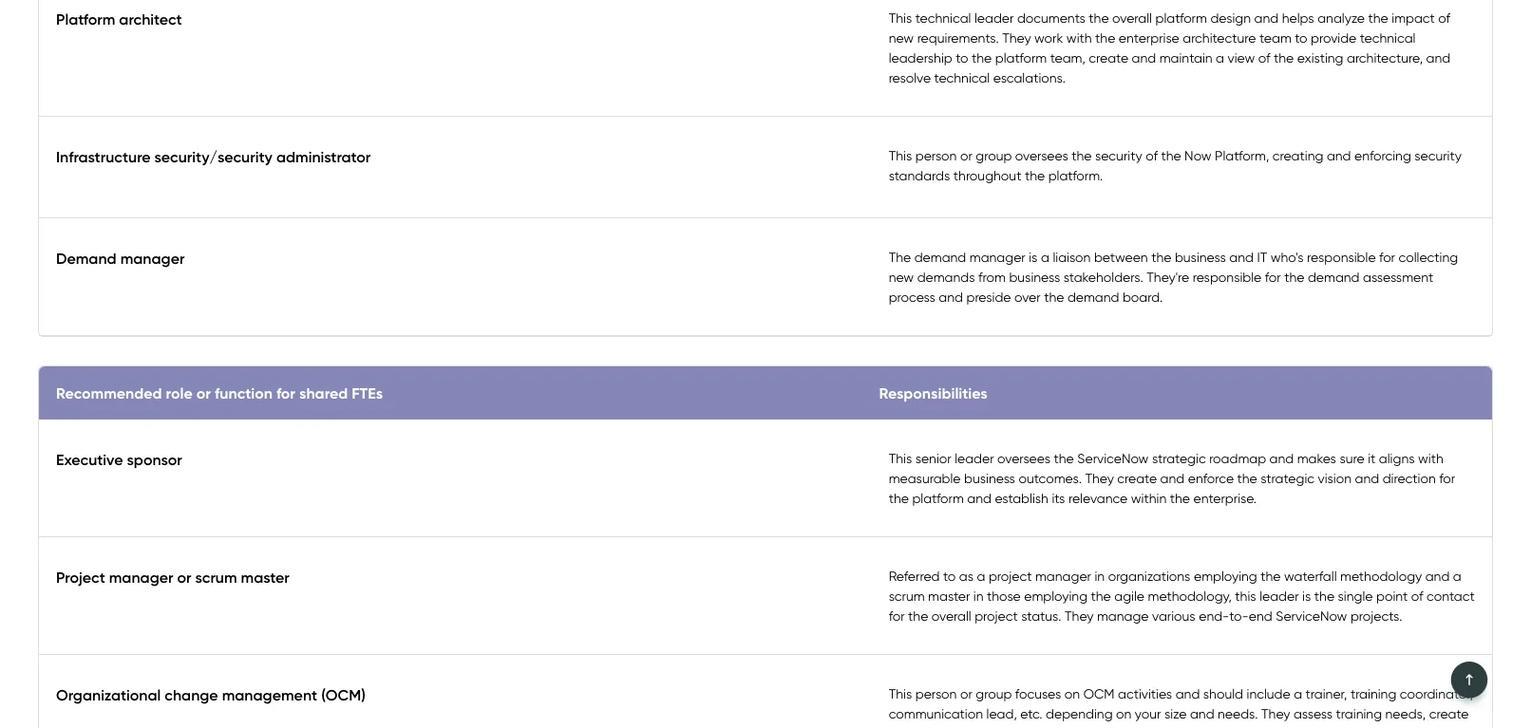 Task type: locate. For each thing, give the bounding box(es) containing it.
employing
[[1194, 568, 1257, 584], [1024, 588, 1088, 604]]

1 horizontal spatial overall
[[1112, 9, 1152, 26]]

overall
[[1112, 9, 1152, 26], [932, 608, 971, 624]]

platform
[[1155, 9, 1207, 26], [995, 49, 1047, 65], [969, 356, 1029, 374], [912, 490, 964, 506]]

and down how
[[1160, 470, 1185, 486]]

training up needs,
[[1350, 686, 1396, 702]]

team left establishes,
[[1032, 356, 1069, 374]]

0 horizontal spatial demand
[[914, 249, 966, 265]]

1 vertical spatial as
[[959, 568, 974, 584]]

impact
[[1392, 9, 1435, 26]]

to right referred
[[943, 568, 956, 584]]

servicenow®
[[872, 356, 966, 374]]

they're
[[1147, 269, 1189, 285]]

person
[[915, 147, 957, 163], [915, 686, 957, 702]]

0 horizontal spatial get
[[38, 79, 64, 97]]

this inside "this senior leader oversees the servicenow strategic roadmap and makes sure it aligns with measurable business outcomes. they create and enforce the strategic vision and direction for the platform and establish its relevance within the enterprise."
[[889, 450, 912, 466]]

management
[[222, 686, 317, 704]]

they down include
[[1261, 706, 1290, 722]]

overall up enterprise
[[1112, 9, 1152, 26]]

1 horizontal spatial in
[[1095, 568, 1105, 584]]

of right point at right
[[1411, 588, 1423, 604]]

all
[[1182, 726, 1196, 728]]

makes
[[1297, 450, 1336, 466]]

manager up from
[[970, 249, 1026, 265]]

create inside this person or group focuses on ocm activities and should include a trainer, training coordinator, communication lead, etc. depending on your size and needs. they assess training needs, create and maintain training materials, and coordinate all decisions and execution of intern
[[1429, 706, 1469, 722]]

establishes,
[[1073, 356, 1153, 374]]

manager
[[120, 249, 185, 267], [970, 249, 1026, 265], [109, 568, 173, 586], [1035, 568, 1091, 584]]

2 group from the top
[[976, 686, 1012, 702]]

your inside use the platform team estimator to find out how many people you need to build your team and get a shareable estimate report.
[[1396, 447, 1426, 466]]

group inside this person or group focuses on ocm activities and should include a trainer, training coordinator, communication lead, etc. depending on your size and needs. they assess training needs, create and maintain training materials, and coordinate all decisions and execution of intern
[[976, 686, 1012, 702]]

estimator inside servicenow platform team estimator
[[838, 267, 1038, 324]]

0 vertical spatial leader
[[974, 9, 1014, 26]]

is down waterfall
[[1302, 588, 1311, 604]]

1 horizontal spatial employing
[[1194, 568, 1257, 584]]

group up lead,
[[976, 686, 1012, 702]]

team
[[1259, 29, 1291, 45], [1032, 356, 1069, 374], [1430, 447, 1466, 466]]

is inside the demand manager is a liaison between the business and it who's responsible for collecting new demands from business stakeholders. they're responsible for the demand assessment process and preside over the demand board.
[[1029, 249, 1038, 265]]

this inside this person or group focuses on ocm activities and should include a trainer, training coordinator, communication lead, etc. depending on your size and needs. they assess training needs, create and maintain training materials, and coordinate all decisions and execution of intern
[[889, 686, 912, 702]]

1 this from the top
[[889, 9, 912, 26]]

4 this from the top
[[889, 686, 912, 702]]

servicenow inside "this senior leader oversees the servicenow strategic roadmap and makes sure it aligns with measurable business outcomes. they create and enforce the strategic vision and direction for the platform and establish its relevance within the enterprise."
[[1077, 450, 1149, 466]]

0 horizontal spatial as
[[959, 568, 974, 584]]

overall inside the referred to as a project manager in organizations employing the waterfall methodology and a scrum master in those employing the agile methodology, this leader is the single point of contact for the overall project status. they manage various end-to-end servicenow projects.
[[932, 608, 971, 624]]

2 vertical spatial leader
[[1260, 588, 1299, 604]]

1 vertical spatial create
[[1117, 470, 1157, 486]]

a up contact
[[1453, 568, 1461, 584]]

get
[[38, 79, 64, 97], [833, 79, 859, 97]]

1 horizontal spatial scrum
[[889, 588, 925, 604]]

project down "those"
[[975, 608, 1018, 624]]

the left now
[[1161, 147, 1181, 163]]

1 vertical spatial employing
[[1024, 588, 1088, 604]]

and inside this person or group oversees the security of the now platform, creating and enforcing security standards throughout the platform.
[[1327, 147, 1351, 163]]

they inside the referred to as a project manager in organizations employing the waterfall methodology and a scrum master in those employing the agile methodology, this leader is the single point of contact for the overall project status. they manage various end-to-end servicenow projects.
[[1065, 608, 1094, 624]]

with up direction
[[1418, 450, 1443, 466]]

0 vertical spatial your
[[1396, 447, 1426, 466]]

they right status. on the right of the page
[[1065, 608, 1094, 624]]

of right view
[[1258, 49, 1270, 65]]

of left now
[[1146, 147, 1158, 163]]

security right enforcing
[[1415, 147, 1462, 163]]

change
[[165, 686, 218, 704]]

scrum
[[195, 568, 237, 586], [889, 588, 925, 604]]

in left "those"
[[973, 588, 984, 604]]

they inside this person or group focuses on ocm activities and should include a trainer, training coordinator, communication lead, etc. depending on your size and needs. they assess training needs, create and maintain training materials, and coordinate all decisions and execution of intern
[[1261, 706, 1290, 722]]

0 horizontal spatial platform
[[56, 9, 115, 28]]

estimator
[[838, 267, 1038, 324], [998, 447, 1064, 466]]

a inside the demand manager is a liaison between the business and it who's responsible for collecting new demands from business stakeholders. they're responsible for the demand assessment process and preside over the demand board.
[[1041, 249, 1049, 265]]

1 horizontal spatial master
[[928, 588, 970, 604]]

1 person from the top
[[915, 147, 957, 163]]

coordinator,
[[1400, 686, 1473, 702]]

servicenow down team,
[[986, 79, 1068, 97]]

the right documents
[[1089, 9, 1109, 26]]

training down lead,
[[973, 726, 1019, 728]]

the up platform.
[[1072, 147, 1092, 163]]

this up leadership
[[889, 9, 912, 26]]

2 person from the top
[[915, 686, 957, 702]]

1 horizontal spatial maintain
[[1159, 49, 1213, 65]]

0 vertical spatial person
[[915, 147, 957, 163]]

1 horizontal spatial with
[[1066, 29, 1092, 45]]

1 vertical spatial strategic
[[1152, 450, 1206, 466]]

0 horizontal spatial scrum
[[195, 568, 237, 586]]

design
[[1210, 9, 1251, 26]]

employing up this in the bottom right of the page
[[1194, 568, 1257, 584]]

0 horizontal spatial on
[[1065, 686, 1080, 702]]

ftes
[[352, 384, 383, 402]]

your inside this person or group focuses on ocm activities and should include a trainer, training coordinator, communication lead, etc. depending on your size and needs. they assess training needs, create and maintain training materials, and coordinate all decisions and execution of intern
[[1135, 706, 1161, 722]]

or for master
[[177, 568, 191, 586]]

master inside the referred to as a project manager in organizations employing the waterfall methodology and a scrum master in those employing the agile methodology, this leader is the single point of contact for the overall project status. they manage various end-to-end servicenow projects.
[[928, 588, 970, 604]]

this up measurable
[[889, 450, 912, 466]]

and inside the referred to as a project manager in organizations employing the waterfall methodology and a scrum master in those employing the agile methodology, this leader is the single point of contact for the overall project status. they manage various end-to-end servicenow projects.
[[1425, 568, 1450, 584]]

the left waterfall
[[1261, 568, 1281, 584]]

decisions
[[1200, 726, 1256, 728]]

responsible down the it on the right top
[[1193, 269, 1262, 285]]

1 get from the left
[[38, 79, 64, 97]]

aligns
[[1379, 450, 1415, 466]]

oversees up report. at the right bottom of the page
[[997, 450, 1050, 466]]

person for organizational change management (ocm)
[[915, 686, 957, 702]]

0 vertical spatial new
[[889, 29, 914, 45]]

your up coordinate
[[1135, 706, 1161, 722]]

0 vertical spatial as
[[1408, 356, 1425, 374]]

1 vertical spatial technical
[[1360, 29, 1416, 45]]

us
[[142, 680, 159, 698]]

1 horizontal spatial strategic
[[1261, 470, 1315, 486]]

0 horizontal spatial master
[[241, 568, 290, 586]]

new down the
[[889, 269, 914, 285]]

team
[[1288, 208, 1402, 265], [956, 447, 995, 466]]

0 horizontal spatial maintain
[[916, 726, 969, 728]]

1 horizontal spatial security
[[1415, 147, 1462, 163]]

enterprise
[[1119, 29, 1179, 45]]

function
[[215, 384, 272, 402]]

2 vertical spatial technical
[[934, 69, 990, 85]]

team inside 'this technical leader documents the overall platform design and helps analyze the impact of new requirements. they work with the enterprise architecture team to provide technical leadership to the platform team, create and maintain a view of the existing architecture, and resolve technical escalations.'
[[1259, 29, 1291, 45]]

1 vertical spatial demand
[[1308, 269, 1360, 285]]

group
[[976, 147, 1012, 163], [976, 686, 1012, 702]]

1 vertical spatial leader
[[955, 450, 994, 466]]

demand up demands
[[914, 249, 966, 265]]

project
[[989, 568, 1032, 584], [975, 608, 1018, 624]]

referred to as a project manager in organizations employing the waterfall methodology and a scrum master in those employing the agile methodology, this leader is the single point of contact for the overall project status. they manage various end-to-end servicenow projects.
[[889, 568, 1475, 624]]

for inside "this senior leader oversees the servicenow strategic roadmap and makes sure it aligns with measurable business outcomes. they create and enforce the strategic vision and direction for the platform and establish its relevance within the enterprise."
[[1439, 470, 1455, 486]]

1 vertical spatial new
[[889, 269, 914, 285]]

0 horizontal spatial team
[[956, 447, 995, 466]]

and down include
[[1259, 726, 1284, 728]]

with inside 'this technical leader documents the overall platform design and helps analyze the impact of new requirements. they work with the enterprise architecture team to provide technical leadership to the platform team, create and maintain a view of the existing architecture, and resolve technical escalations.'
[[1066, 29, 1092, 45]]

0 vertical spatial overall
[[1112, 9, 1152, 26]]

technical up requirements.
[[915, 9, 971, 26]]

1 vertical spatial scrum
[[889, 588, 925, 604]]

2 vertical spatial create
[[1429, 706, 1469, 722]]

leader for platform architect
[[974, 9, 1014, 26]]

1 group from the top
[[976, 147, 1012, 163]]

person inside this person or group focuses on ocm activities and should include a trainer, training coordinator, communication lead, etc. depending on your size and needs. they assess training needs, create and maintain training materials, and coordinate all decisions and execution of intern
[[915, 686, 957, 702]]

1 new from the top
[[889, 29, 914, 45]]

single
[[1338, 588, 1373, 604]]

2 get from the left
[[833, 79, 859, 97]]

leader for executive sponsor
[[955, 450, 994, 466]]

platform up they're
[[1097, 208, 1276, 265]]

leader inside 'this technical leader documents the overall platform design and helps analyze the impact of new requirements. they work with the enterprise architecture team to provide technical leadership to the platform team, create and maintain a view of the existing architecture, and resolve technical escalations.'
[[974, 9, 1014, 26]]

referred
[[889, 568, 940, 584]]

2 vertical spatial platform
[[894, 447, 953, 466]]

project up "those"
[[989, 568, 1032, 584]]

with
[[1066, 29, 1092, 45], [1418, 450, 1443, 466], [106, 680, 138, 698]]

0 vertical spatial responsible
[[1307, 249, 1376, 265]]

a up assess
[[1294, 686, 1302, 702]]

or inside this person or group focuses on ocm activities and should include a trainer, training coordinator, communication lead, etc. depending on your size and needs. they assess training needs, create and maintain training materials, and coordinate all decisions and execution of intern
[[960, 686, 972, 702]]

get for get started
[[38, 79, 64, 97]]

to down requirements.
[[956, 49, 968, 65]]

2 horizontal spatial demand
[[1308, 269, 1360, 285]]

0 vertical spatial technical
[[915, 9, 971, 26]]

2 vertical spatial team
[[1430, 447, 1466, 466]]

0 vertical spatial is
[[1029, 249, 1038, 265]]

2 horizontal spatial with
[[1418, 450, 1443, 466]]

team up assessment
[[1288, 208, 1402, 265]]

architect
[[119, 9, 182, 28]]

0 horizontal spatial strategic
[[1152, 450, 1206, 466]]

a inside your servicenow® platform team establishes, maintains, and extends servicenow as a strategic bus
[[1428, 356, 1438, 374]]

focuses
[[1015, 686, 1061, 702]]

and left helps
[[1254, 9, 1279, 26]]

1 horizontal spatial demand
[[1067, 289, 1119, 305]]

and down demands
[[939, 289, 963, 305]]

team,
[[1050, 49, 1085, 65]]

platform left architect
[[56, 9, 115, 28]]

2 this from the top
[[889, 147, 912, 163]]

group inside this person or group oversees the security of the now platform, creating and enforcing security standards throughout the platform.
[[976, 147, 1012, 163]]

they left work
[[1002, 29, 1031, 45]]

oversees up platform.
[[1015, 147, 1068, 163]]

as down assessment
[[1408, 356, 1425, 374]]

2 horizontal spatial strategic
[[1442, 356, 1503, 374]]

with up team,
[[1066, 29, 1092, 45]]

0 vertical spatial group
[[976, 147, 1012, 163]]

1 horizontal spatial your
[[1396, 447, 1426, 466]]

get left started at the top of page
[[38, 79, 64, 97]]

0 vertical spatial platform
[[56, 9, 115, 28]]

status.
[[1021, 608, 1061, 624]]

1 horizontal spatial on
[[1116, 706, 1132, 722]]

1 vertical spatial group
[[976, 686, 1012, 702]]

0 horizontal spatial is
[[1029, 249, 1038, 265]]

platform inside "this senior leader oversees the servicenow strategic roadmap and makes sure it aligns with measurable business outcomes. they create and enforce the strategic vision and direction for the platform and establish its relevance within the enterprise."
[[912, 490, 964, 506]]

the up shareable
[[867, 447, 890, 466]]

0 vertical spatial oversees
[[1015, 147, 1068, 163]]

you
[[1271, 447, 1296, 466]]

build
[[1358, 447, 1392, 466]]

and right creating
[[1327, 147, 1351, 163]]

1 horizontal spatial team
[[1288, 208, 1402, 265]]

architecture
[[1183, 29, 1256, 45]]

or for for
[[196, 384, 211, 402]]

0 vertical spatial strategic
[[1442, 356, 1503, 374]]

and inside use the platform team estimator to find out how many people you need to build your team and get a shareable estimate report.
[[1470, 447, 1498, 466]]

connect
[[38, 680, 102, 698]]

for inside the referred to as a project manager in organizations employing the waterfall methodology and a scrum master in those employing the agile methodology, this leader is the single point of contact for the overall project status. they manage various end-to-end servicenow projects.
[[889, 608, 905, 624]]

as right referred
[[959, 568, 974, 584]]

0 horizontal spatial employing
[[1024, 588, 1088, 604]]

0 horizontal spatial overall
[[932, 608, 971, 624]]

communication
[[889, 706, 983, 722]]

a left bus
[[1428, 356, 1438, 374]]

relevance
[[1068, 490, 1128, 506]]

your up direction
[[1396, 447, 1426, 466]]

a down architecture
[[1216, 49, 1224, 65]]

platform architect
[[56, 9, 182, 28]]

3 this from the top
[[889, 450, 912, 466]]

1 vertical spatial responsible
[[1193, 269, 1262, 285]]

0 vertical spatial team
[[1288, 208, 1402, 265]]

executive sponsor
[[56, 450, 182, 469]]

they inside "this senior leader oversees the servicenow strategic roadmap and makes sure it aligns with measurable business outcomes. they create and enforce the strategic vision and direction for the platform and establish its relevance within the enterprise."
[[1085, 470, 1114, 486]]

use
[[838, 447, 864, 466]]

estimator inside use the platform team estimator to find out how many people you need to build your team and get a shareable estimate report.
[[998, 447, 1064, 466]]

the up they're
[[1151, 249, 1171, 265]]

1 vertical spatial maintain
[[916, 726, 969, 728]]

manager right demand
[[120, 249, 185, 267]]

1 vertical spatial team
[[956, 447, 995, 466]]

estimator down the
[[838, 267, 1038, 324]]

1 horizontal spatial team
[[1259, 29, 1291, 45]]

the up outcomes.
[[1054, 450, 1074, 466]]

platform down preside
[[969, 356, 1029, 374]]

trainer,
[[1306, 686, 1347, 702]]

1 vertical spatial is
[[1302, 588, 1311, 604]]

for
[[1379, 249, 1395, 265], [1265, 269, 1281, 285], [276, 384, 295, 402], [1439, 470, 1455, 486], [889, 608, 905, 624]]

creating
[[1272, 147, 1323, 163]]

platform inside your servicenow® platform team establishes, maintains, and extends servicenow as a strategic bus
[[969, 356, 1029, 374]]

this for infrastructure security/security administrator
[[889, 147, 912, 163]]

1 horizontal spatial as
[[1408, 356, 1425, 374]]

technical down requirements.
[[934, 69, 990, 85]]

demand down stakeholders.
[[1067, 289, 1119, 305]]

demand
[[56, 249, 117, 267]]

person up communication
[[915, 686, 957, 702]]

maintain inside this person or group focuses on ocm activities and should include a trainer, training coordinator, communication lead, etc. depending on your size and needs. they assess training needs, create and maintain training materials, and coordinate all decisions and execution of intern
[[916, 726, 969, 728]]

servicenow inside your servicenow® platform team establishes, maintains, and extends servicenow as a strategic bus
[[1323, 356, 1404, 374]]

infrastructure
[[56, 147, 151, 166]]

group up throughout
[[976, 147, 1012, 163]]

over
[[1014, 289, 1041, 305]]

assess
[[1294, 706, 1333, 722]]

1 vertical spatial master
[[928, 588, 970, 604]]

overall down referred
[[932, 608, 971, 624]]

a right the get
[[1530, 447, 1531, 466]]

team up report. at the right bottom of the page
[[956, 447, 995, 466]]

0 horizontal spatial team
[[1032, 356, 1069, 374]]

oversees
[[1015, 147, 1068, 163], [997, 450, 1050, 466]]

1 vertical spatial oversees
[[997, 450, 1050, 466]]

1 vertical spatial training
[[1336, 706, 1382, 722]]

with left us on the bottom left of page
[[106, 680, 138, 698]]

on
[[1065, 686, 1080, 702], [1116, 706, 1132, 722]]

waterfall
[[1284, 568, 1337, 584]]

projects.
[[1350, 608, 1402, 624]]

a inside 'this technical leader documents the overall platform design and helps analyze the impact of new requirements. they work with the enterprise architecture team to provide technical leadership to the platform team, create and maintain a view of the existing architecture, and resolve technical escalations.'
[[1216, 49, 1224, 65]]

they inside 'this technical leader documents the overall platform design and helps analyze the impact of new requirements. they work with the enterprise architecture team to provide technical leadership to the platform team, create and maintain a view of the existing architecture, and resolve technical escalations.'
[[1002, 29, 1031, 45]]

2 horizontal spatial team
[[1430, 447, 1466, 466]]

get for get support
[[833, 79, 859, 97]]

to inside the referred to as a project manager in organizations employing the waterfall methodology and a scrum master in those employing the agile methodology, this leader is the single point of contact for the overall project status. they manage various end-to-end servicenow projects.
[[943, 568, 956, 584]]

many
[[1176, 447, 1214, 466]]

manager inside the referred to as a project manager in organizations employing the waterfall methodology and a scrum master in those employing the agile methodology, this leader is the single point of contact for the overall project status. they manage various end-to-end servicenow projects.
[[1035, 568, 1091, 584]]

0 vertical spatial create
[[1089, 49, 1128, 65]]

business up establish
[[964, 470, 1015, 486]]

enterprise.
[[1193, 490, 1257, 506]]

to
[[1295, 29, 1307, 45], [956, 49, 968, 65], [1068, 447, 1082, 466], [1340, 447, 1354, 466], [943, 568, 956, 584]]

of right execution
[[1350, 726, 1362, 728]]

as
[[1408, 356, 1425, 374], [959, 568, 974, 584]]

of inside this person or group oversees the security of the now platform, creating and enforcing security standards throughout the platform.
[[1146, 147, 1158, 163]]

maintain
[[1159, 49, 1213, 65], [916, 726, 969, 728]]

for right direction
[[1439, 470, 1455, 486]]

for down referred
[[889, 608, 905, 624]]

leader inside "this senior leader oversees the servicenow strategic roadmap and makes sure it aligns with measurable business outcomes. they create and enforce the strategic vision and direction for the platform and establish its relevance within the enterprise."
[[955, 450, 994, 466]]

2 horizontal spatial platform
[[1097, 208, 1276, 265]]

maintain down communication
[[916, 726, 969, 728]]

strategic up enforce
[[1152, 450, 1206, 466]]

this up communication
[[889, 686, 912, 702]]

person inside this person or group oversees the security of the now platform, creating and enforcing security standards throughout the platform.
[[915, 147, 957, 163]]

and up contact
[[1425, 568, 1450, 584]]

estimator up outcomes.
[[998, 447, 1064, 466]]

0 horizontal spatial security
[[1095, 147, 1142, 163]]

1 vertical spatial in
[[973, 588, 984, 604]]

get support
[[833, 79, 919, 97]]

oversees inside this person or group oversees the security of the now platform, creating and enforcing security standards throughout the platform.
[[1015, 147, 1068, 163]]

in
[[1095, 568, 1105, 584], [973, 588, 984, 604]]

1 horizontal spatial platform
[[894, 447, 953, 466]]

0 vertical spatial employing
[[1194, 568, 1257, 584]]

1 vertical spatial with
[[1418, 450, 1443, 466]]

1 vertical spatial your
[[1135, 706, 1161, 722]]

2 vertical spatial business
[[964, 470, 1015, 486]]

2 new from the top
[[889, 269, 914, 285]]

new up leadership
[[889, 29, 914, 45]]

1 horizontal spatial get
[[833, 79, 859, 97]]

oversees inside "this senior leader oversees the servicenow strategic roadmap and makes sure it aligns with measurable business outcomes. they create and enforce the strategic vision and direction for the platform and establish its relevance within the enterprise."
[[997, 450, 1050, 466]]

0 vertical spatial estimator
[[838, 267, 1038, 324]]

this inside this person or group oversees the security of the now platform, creating and enforcing security standards throughout the platform.
[[889, 147, 912, 163]]

sites
[[1071, 79, 1104, 97]]

0 vertical spatial maintain
[[1159, 49, 1213, 65]]

leader up report. at the right bottom of the page
[[955, 450, 994, 466]]

1 vertical spatial overall
[[932, 608, 971, 624]]

platform inside use the platform team estimator to find out how many people you need to build your team and get a shareable estimate report.
[[894, 447, 953, 466]]

0 vertical spatial master
[[241, 568, 290, 586]]

preside
[[966, 289, 1011, 305]]

this inside 'this technical leader documents the overall platform design and helps analyze the impact of new requirements. they work with the enterprise architecture team to provide technical leadership to the platform team, create and maintain a view of the existing architecture, and resolve technical escalations.'
[[889, 9, 912, 26]]

or inside this person or group oversees the security of the now platform, creating and enforcing security standards throughout the platform.
[[960, 147, 972, 163]]

is left liaison
[[1029, 249, 1038, 265]]

0 horizontal spatial responsible
[[1193, 269, 1262, 285]]

in up manage
[[1095, 568, 1105, 584]]

and left extends
[[1232, 356, 1260, 374]]

1 horizontal spatial is
[[1302, 588, 1311, 604]]

the right "over"
[[1044, 289, 1064, 305]]

maintain down architecture
[[1159, 49, 1213, 65]]

0 horizontal spatial with
[[106, 680, 138, 698]]

for down the it on the right top
[[1265, 269, 1281, 285]]

overall inside 'this technical leader documents the overall platform design and helps analyze the impact of new requirements. they work with the enterprise architecture team to provide technical leadership to the platform team, create and maintain a view of the existing architecture, and resolve technical escalations.'
[[1112, 9, 1152, 26]]

and left the it on the right top
[[1229, 249, 1254, 265]]

0 horizontal spatial your
[[1135, 706, 1161, 722]]



Task type: vqa. For each thing, say whether or not it's contained in the screenshot.


Task type: describe. For each thing, give the bounding box(es) containing it.
scrum inside the referred to as a project manager in organizations employing the waterfall methodology and a scrum master in those employing the agile methodology, this leader is the single point of contact for the overall project status. they manage various end-to-end servicenow projects.
[[889, 588, 925, 604]]

and down enterprise
[[1132, 49, 1156, 65]]

contact
[[1427, 588, 1475, 604]]

leader inside the referred to as a project manager in organizations employing the waterfall methodology and a scrum master in those employing the agile methodology, this leader is the single point of contact for the overall project status. they manage various end-to-end servicenow projects.
[[1260, 588, 1299, 604]]

connect with us
[[38, 680, 159, 698]]

the down shareable
[[889, 490, 909, 506]]

project
[[56, 568, 105, 586]]

analyze
[[1318, 9, 1365, 26]]

(ocm)
[[321, 686, 366, 704]]

vision
[[1318, 470, 1352, 486]]

agile
[[1114, 588, 1145, 604]]

0 vertical spatial on
[[1065, 686, 1080, 702]]

needs,
[[1385, 706, 1426, 722]]

size
[[1164, 706, 1187, 722]]

1 security from the left
[[1095, 147, 1142, 163]]

platform.
[[1048, 167, 1103, 183]]

the down waterfall
[[1314, 588, 1334, 604]]

1 vertical spatial on
[[1116, 706, 1132, 722]]

standards
[[889, 167, 950, 183]]

assessment
[[1363, 269, 1434, 285]]

provide
[[1311, 29, 1357, 45]]

of inside this person or group focuses on ocm activities and should include a trainer, training coordinator, communication lead, etc. depending on your size and needs. they assess training needs, create and maintain training materials, and coordinate all decisions and execution of intern
[[1350, 726, 1362, 728]]

the left "impact"
[[1368, 9, 1388, 26]]

between
[[1094, 249, 1148, 265]]

how
[[1143, 447, 1172, 466]]

demand manager
[[56, 249, 185, 267]]

2 security from the left
[[1415, 147, 1462, 163]]

helps
[[1282, 9, 1314, 26]]

all
[[966, 79, 982, 97]]

to left the it
[[1340, 447, 1354, 466]]

servicenow platform team estimator
[[838, 208, 1402, 324]]

include
[[1247, 686, 1290, 702]]

for up assessment
[[1379, 249, 1395, 265]]

to left find
[[1068, 447, 1082, 466]]

the inside use the platform team estimator to find out how many people you need to build your team and get a shareable estimate report.
[[867, 447, 890, 466]]

find
[[1086, 447, 1112, 466]]

new inside the demand manager is a liaison between the business and it who's responsible for collecting new demands from business stakeholders. they're responsible for the demand assessment process and preside over the demand board.
[[889, 269, 914, 285]]

platform inside servicenow platform team estimator
[[1097, 208, 1276, 265]]

enforcing
[[1354, 147, 1411, 163]]

stakeholders.
[[1064, 269, 1143, 285]]

demands
[[917, 269, 975, 285]]

team inside your servicenow® platform team establishes, maintains, and extends servicenow as a strategic bus
[[1032, 356, 1069, 374]]

people
[[1218, 447, 1267, 466]]

of inside the referred to as a project manager in organizations employing the waterfall methodology and a scrum master in those employing the agile methodology, this leader is the single point of contact for the overall project status. they manage various end-to-end servicenow projects.
[[1411, 588, 1423, 604]]

the left platform.
[[1025, 167, 1045, 183]]

to-
[[1229, 608, 1249, 624]]

measurable
[[889, 470, 961, 486]]

platform up escalations.
[[995, 49, 1047, 65]]

organizations
[[1108, 568, 1191, 584]]

of right "impact"
[[1438, 9, 1450, 26]]

executive
[[56, 450, 123, 469]]

platform,
[[1215, 147, 1269, 163]]

this for organizational change management (ocm)
[[889, 686, 912, 702]]

methodology
[[1340, 568, 1422, 584]]

0 vertical spatial business
[[1175, 249, 1226, 265]]

end
[[1249, 608, 1272, 624]]

person for infrastructure security/security administrator
[[915, 147, 957, 163]]

team inside servicenow platform team estimator
[[1288, 208, 1402, 265]]

started
[[68, 79, 120, 97]]

needs.
[[1218, 706, 1258, 722]]

support
[[863, 79, 919, 97]]

administrator
[[276, 147, 371, 166]]

this
[[1235, 588, 1256, 604]]

the down use the platform team estimator to find out how many people you need to build your team and get a shareable estimate report.
[[1170, 490, 1190, 506]]

organizational change management (ocm)
[[56, 686, 366, 704]]

strategic inside your servicenow® platform team establishes, maintains, and extends servicenow as a strategic bus
[[1442, 356, 1503, 374]]

with inside "this senior leader oversees the servicenow strategic roadmap and makes sure it aligns with measurable business outcomes. they create and enforce the strategic vision and direction for the platform and establish its relevance within the enterprise."
[[1418, 450, 1443, 466]]

and inside your servicenow® platform team establishes, maintains, and extends servicenow as a strategic bus
[[1232, 356, 1260, 374]]

recommended
[[56, 384, 162, 402]]

new inside 'this technical leader documents the overall platform design and helps analyze the impact of new requirements. they work with the enterprise architecture team to provide technical leadership to the platform team, create and maintain a view of the existing architecture, and resolve technical escalations.'
[[889, 29, 914, 45]]

a inside use the platform team estimator to find out how many people you need to build your team and get a shareable estimate report.
[[1530, 447, 1531, 466]]

and down the it
[[1355, 470, 1379, 486]]

need
[[1300, 447, 1336, 466]]

as inside your servicenow® platform team establishes, maintains, and extends servicenow as a strategic bus
[[1408, 356, 1425, 374]]

materials,
[[1022, 726, 1081, 728]]

maintains,
[[1157, 356, 1228, 374]]

and down "impact"
[[1426, 49, 1450, 65]]

ocm
[[1083, 686, 1115, 702]]

establish
[[995, 490, 1048, 506]]

or for oversees
[[960, 147, 972, 163]]

shareable
[[838, 470, 908, 488]]

0 vertical spatial project
[[989, 568, 1032, 584]]

and down depending
[[1085, 726, 1109, 728]]

create inside "this senior leader oversees the servicenow strategic roadmap and makes sure it aligns with measurable business outcomes. they create and enforce the strategic vision and direction for the platform and establish its relevance within the enterprise."
[[1117, 470, 1157, 486]]

servicenow inside all servicenow sites link
[[986, 79, 1068, 97]]

this for platform architect
[[889, 9, 912, 26]]

activities
[[1118, 686, 1172, 702]]

group for infrastructure security/security administrator
[[976, 147, 1012, 163]]

the down requirements.
[[972, 49, 992, 65]]

is inside the referred to as a project manager in organizations employing the waterfall methodology and a scrum master in those employing the agile methodology, this leader is the single point of contact for the overall project status. they manage various end-to-end servicenow projects.
[[1302, 588, 1311, 604]]

get started
[[38, 79, 120, 97]]

create inside 'this technical leader documents the overall platform design and helps analyze the impact of new requirements. they work with the enterprise architecture team to provide technical leadership to the platform team, create and maintain a view of the existing architecture, and resolve technical escalations.'
[[1089, 49, 1128, 65]]

a right referred
[[977, 568, 985, 584]]

end-
[[1199, 608, 1229, 624]]

1 vertical spatial project
[[975, 608, 1018, 624]]

the down roadmap
[[1237, 470, 1257, 486]]

servicenow inside servicenow platform team estimator
[[838, 208, 1086, 265]]

manager inside the demand manager is a liaison between the business and it who's responsible for collecting new demands from business stakeholders. they're responsible for the demand assessment process and preside over the demand board.
[[970, 249, 1026, 265]]

the left enterprise
[[1095, 29, 1115, 45]]

sponsor
[[127, 450, 182, 469]]

extends
[[1263, 356, 1319, 374]]

the down referred
[[908, 608, 928, 624]]

get support link
[[833, 69, 919, 108]]

this technical leader documents the overall platform design and helps analyze the impact of new requirements. they work with the enterprise architecture team to provide technical leadership to the platform team, create and maintain a view of the existing architecture, and resolve technical escalations.
[[889, 9, 1450, 85]]

bus
[[1507, 356, 1531, 374]]

2 vertical spatial demand
[[1067, 289, 1119, 305]]

1 vertical spatial business
[[1009, 269, 1060, 285]]

manager right project
[[109, 568, 173, 586]]

to down helps
[[1295, 29, 1307, 45]]

a inside this person or group focuses on ocm activities and should include a trainer, training coordinator, communication lead, etc. depending on your size and needs. they assess training needs, create and maintain training materials, and coordinate all decisions and execution of intern
[[1294, 686, 1302, 702]]

sure
[[1340, 450, 1365, 466]]

team inside use the platform team estimator to find out how many people you need to build your team and get a shareable estimate report.
[[1430, 447, 1466, 466]]

security/security
[[154, 147, 273, 166]]

0 vertical spatial demand
[[914, 249, 966, 265]]

your servicenow® platform team establishes, maintains, and extends servicenow as a strategic bus
[[838, 356, 1531, 420]]

team inside use the platform team estimator to find out how many people you need to build your team and get a shareable estimate report.
[[956, 447, 995, 466]]

this for executive sponsor
[[889, 450, 912, 466]]

lead,
[[986, 706, 1017, 722]]

and up all
[[1190, 706, 1214, 722]]

project manager or scrum master
[[56, 568, 290, 586]]

liaison
[[1053, 249, 1091, 265]]

your
[[838, 356, 868, 374]]

leadership
[[889, 49, 952, 65]]

escalations.
[[993, 69, 1066, 85]]

report.
[[976, 470, 1022, 488]]

2 vertical spatial training
[[973, 726, 1019, 728]]

platform up enterprise
[[1155, 9, 1207, 26]]

its
[[1052, 490, 1065, 506]]

the left agile on the bottom
[[1091, 588, 1111, 604]]

process
[[889, 289, 935, 305]]

from
[[978, 269, 1006, 285]]

estimate
[[911, 470, 972, 488]]

business inside "this senior leader oversees the servicenow strategic roadmap and makes sure it aligns with measurable business outcomes. they create and enforce the strategic vision and direction for the platform and establish its relevance within the enterprise."
[[964, 470, 1015, 486]]

all servicenow sites link
[[966, 69, 1104, 108]]

out
[[1116, 447, 1139, 466]]

various
[[1152, 608, 1196, 624]]

the down who's
[[1284, 269, 1304, 285]]

or for focuses
[[960, 686, 972, 702]]

the
[[889, 249, 911, 265]]

maintain inside 'this technical leader documents the overall platform design and helps analyze the impact of new requirements. they work with the enterprise architecture team to provide technical leadership to the platform team, create and maintain a view of the existing architecture, and resolve technical escalations.'
[[1159, 49, 1213, 65]]

this person or group focuses on ocm activities and should include a trainer, training coordinator, communication lead, etc. depending on your size and needs. they assess training needs, create and maintain training materials, and coordinate all decisions and execution of intern
[[889, 686, 1473, 728]]

the left existing
[[1274, 49, 1294, 65]]

within
[[1131, 490, 1167, 506]]

and left makes
[[1269, 450, 1294, 466]]

servicenow inside the referred to as a project manager in organizations employing the waterfall methodology and a scrum master in those employing the agile methodology, this leader is the single point of contact for the overall project status. they manage various end-to-end servicenow projects.
[[1276, 608, 1347, 624]]

2 vertical spatial with
[[106, 680, 138, 698]]

view
[[1228, 49, 1255, 65]]

methodology,
[[1148, 588, 1232, 604]]

for left shared
[[276, 384, 295, 402]]

as inside the referred to as a project manager in organizations employing the waterfall methodology and a scrum master in those employing the agile methodology, this leader is the single point of contact for the overall project status. they manage various end-to-end servicenow projects.
[[959, 568, 974, 584]]

0 vertical spatial in
[[1095, 568, 1105, 584]]

etc.
[[1020, 706, 1042, 722]]

0 vertical spatial scrum
[[195, 568, 237, 586]]

and up size on the right bottom
[[1176, 686, 1200, 702]]

and down report. at the right bottom of the page
[[967, 490, 991, 506]]

execution
[[1287, 726, 1347, 728]]

use the platform team estimator to find out how many people you need to build your team and get a shareable estimate report.
[[838, 447, 1531, 488]]

point
[[1376, 588, 1408, 604]]

recommended role or function for shared ftes
[[56, 384, 383, 402]]

2 vertical spatial strategic
[[1261, 470, 1315, 486]]

and down communication
[[889, 726, 913, 728]]

0 horizontal spatial in
[[973, 588, 984, 604]]

group for organizational change management (ocm)
[[976, 686, 1012, 702]]

documents
[[1017, 9, 1085, 26]]

0 vertical spatial training
[[1350, 686, 1396, 702]]

1 horizontal spatial responsible
[[1307, 249, 1376, 265]]

depending
[[1046, 706, 1113, 722]]



